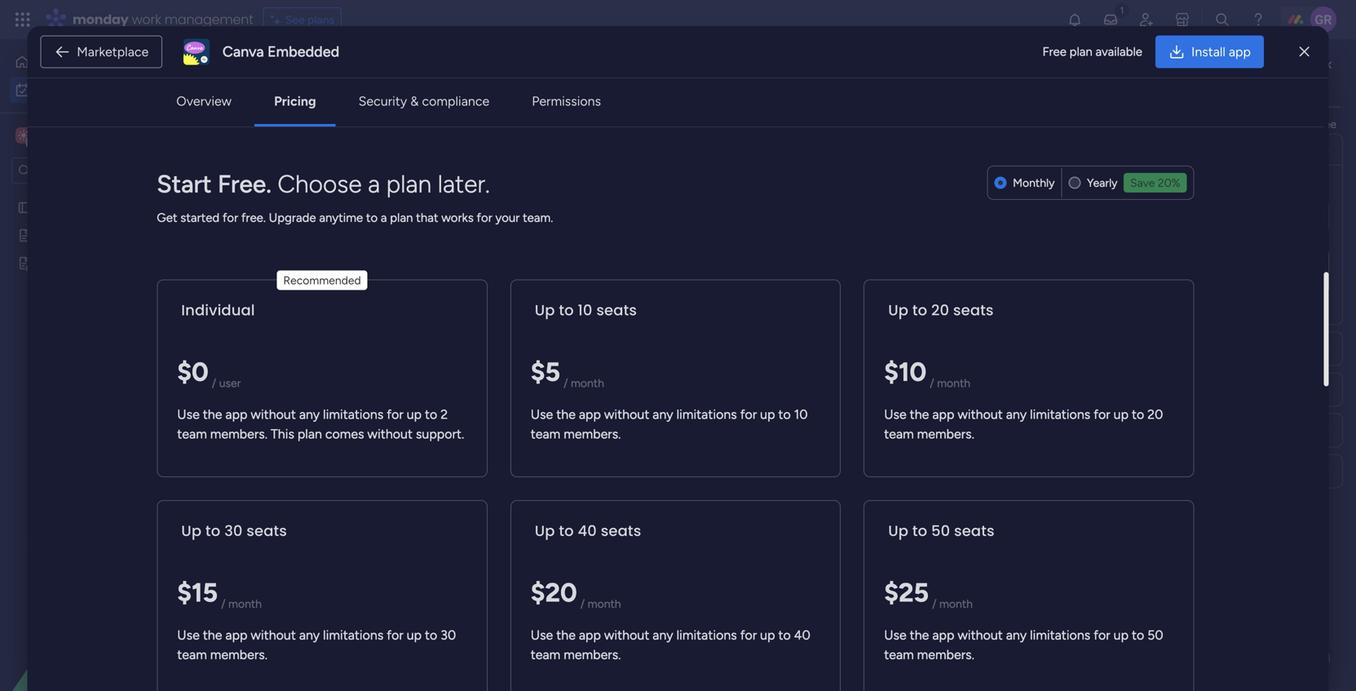 Task type: locate. For each thing, give the bounding box(es) containing it.
without down $15 / month
[[251, 627, 296, 643]]

$25 / month
[[885, 577, 973, 611]]

up for $0
[[407, 407, 422, 422]]

0 vertical spatial item
[[372, 470, 395, 484]]

/ left user
[[212, 376, 216, 390]]

members. down $10 / month on the bottom of page
[[918, 426, 975, 442]]

the inside use the app without any limitations for up to 10 team members.
[[557, 407, 576, 422]]

item
[[372, 470, 395, 484], [301, 528, 324, 542]]

0 horizontal spatial 30
[[224, 520, 243, 541]]

new item
[[265, 499, 315, 513]]

plan up "that" on the left
[[386, 169, 432, 198]]

members. inside use the app without any limitations for up to 50 team members.
[[918, 647, 975, 662]]

month for $5
[[571, 376, 605, 390]]

month inside $15 / month
[[229, 597, 262, 611]]

50
[[932, 520, 951, 541], [1148, 627, 1164, 643]]

1 vertical spatial public board image
[[17, 228, 33, 243]]

limitations
[[323, 407, 384, 422], [677, 407, 737, 422], [1031, 407, 1091, 422], [323, 627, 384, 643], [677, 627, 737, 643], [1031, 627, 1091, 643]]

column
[[1085, 423, 1124, 437], [1097, 464, 1137, 478]]

use down $20
[[531, 627, 553, 643]]

members. inside use the app without any limitations for up to 10 team members.
[[564, 426, 621, 442]]

app for $0
[[226, 407, 248, 422]]

0 vertical spatial project management link
[[827, 286, 978, 314]]

to inside use the app without any limitations for up to 10 team members.
[[779, 407, 791, 422]]

1 vertical spatial item
[[301, 528, 324, 542]]

month right $15
[[229, 597, 262, 611]]

install app
[[1192, 44, 1252, 60]]

without down $20 / month
[[605, 627, 650, 643]]

up to 20 seats
[[889, 300, 994, 320]]

1 image
[[1115, 1, 1130, 19]]

up inside use the app without any limitations for up to 10 team members.
[[761, 407, 776, 422]]

for inside use the app without any limitations for up to 40 team members.
[[741, 627, 757, 643]]

members. down $25 / month
[[918, 647, 975, 662]]

project
[[829, 295, 866, 309], [829, 324, 866, 337], [829, 501, 866, 514]]

2 vertical spatial project management
[[829, 501, 936, 514]]

install app button
[[1156, 35, 1265, 68]]

members. for $10
[[918, 426, 975, 442]]

1 vertical spatial a
[[381, 210, 387, 225]]

plan inside use the app without any limitations for up to 2 team members. this plan comes without support.
[[298, 426, 322, 442]]

marketplace
[[77, 44, 149, 60]]

date up priority
[[1058, 423, 1082, 437]]

any inside the "use the app without any limitations for up to 20 team members."
[[1007, 407, 1027, 422]]

team inside use the app without any limitations for up to 40 team members.
[[531, 647, 561, 662]]

seats up $5 / month
[[597, 300, 637, 320]]

use for $0
[[177, 407, 200, 422]]

for inside the "use the app without any limitations for up to 20 team members."
[[1094, 407, 1111, 422]]

up for $25
[[889, 520, 909, 541]]

use for $20
[[531, 627, 553, 643]]

team down $20
[[531, 647, 561, 662]]

0 vertical spatial project management
[[829, 295, 936, 309]]

any inside use the app without any limitations for up to 50 team members.
[[1007, 627, 1027, 643]]

limitations inside use the app without any limitations for up to 40 team members.
[[677, 627, 737, 643]]

0 vertical spatial project
[[829, 295, 866, 309]]

up for $5
[[535, 300, 555, 320]]

1 vertical spatial 10
[[795, 407, 808, 422]]

the down $5 / month
[[557, 407, 576, 422]]

workspace image
[[18, 126, 29, 144]]

1 vertical spatial date
[[1131, 466, 1155, 479]]

do
[[1294, 73, 1308, 87]]

security
[[359, 93, 407, 109]]

use the app without any limitations for up to 30 team members.
[[177, 627, 456, 662]]

any inside use the app without any limitations for up to 40 team members.
[[653, 627, 674, 643]]

up
[[407, 407, 422, 422], [761, 407, 776, 422], [1114, 407, 1129, 422], [407, 627, 422, 643], [761, 627, 776, 643], [1114, 627, 1129, 643]]

work
[[132, 10, 161, 29]]

without for $0
[[251, 407, 296, 422]]

2 public board image from the top
[[17, 228, 33, 243]]

the inside use the app without any limitations for up to 30 team members.
[[203, 627, 222, 643]]

items inside without a date / 0 items
[[410, 646, 438, 660]]

main content containing past dates /
[[216, 39, 1357, 691]]

seats up $20 / month
[[601, 520, 642, 541]]

use the app without any limitations for up to 2 team members. this plan comes without support.
[[177, 407, 465, 442]]

item inside next week / 1 item
[[372, 470, 395, 484]]

use the app without any limitations for up to 10 team members.
[[531, 407, 808, 442]]

0 vertical spatial 0
[[362, 411, 369, 425]]

any inside use the app without any limitations for up to 30 team members.
[[299, 627, 320, 643]]

2 vertical spatial management
[[869, 501, 936, 514]]

members. for $0
[[210, 426, 268, 442]]

none text field inside main content
[[1058, 202, 1330, 231]]

team for $10
[[885, 426, 914, 442]]

2 vertical spatial project
[[829, 501, 866, 514]]

for inside use the app without any limitations for up to 50 team members.
[[1094, 627, 1111, 643]]

choose left boards,
[[1048, 117, 1087, 131]]

0 horizontal spatial date
[[1058, 423, 1082, 437]]

app inside install app button
[[1230, 44, 1252, 60]]

limitations inside use the app without any limitations for up to 2 team members. this plan comes without support.
[[323, 407, 384, 422]]

team down $25
[[885, 647, 914, 662]]

app inside use the app without any limitations for up to 30 team members.
[[226, 627, 248, 643]]

my work
[[241, 62, 350, 98]]

2 up support. on the left bottom of the page
[[441, 407, 448, 422]]

canva embedded
[[223, 43, 340, 60]]

option
[[0, 193, 208, 196]]

monday marketplace image
[[1175, 11, 1191, 28]]

team down $5
[[531, 426, 561, 442]]

month for $20
[[588, 597, 621, 611]]

use inside use the app without any limitations for up to 50 team members.
[[885, 627, 907, 643]]

column up mar
[[1097, 464, 1137, 478]]

available
[[1096, 44, 1143, 59]]

pricing button
[[261, 85, 329, 118]]

members. down $20 / month
[[564, 647, 621, 662]]

free.
[[241, 210, 266, 225]]

team down $15
[[177, 647, 207, 662]]

seats
[[597, 300, 637, 320], [954, 300, 994, 320], [247, 520, 287, 541], [601, 520, 642, 541], [955, 520, 995, 541]]

the inside the "use the app without any limitations for up to 20 team members."
[[910, 407, 930, 422]]

app for $20
[[579, 627, 601, 643]]

save 20%
[[1131, 176, 1181, 190]]

the left boards,
[[1090, 117, 1107, 131]]

1 horizontal spatial 10
[[795, 407, 808, 422]]

team down $0
[[177, 426, 207, 442]]

app for $15
[[226, 627, 248, 643]]

items inside the today / 2 items
[[345, 264, 374, 278]]

column for priority column
[[1097, 464, 1137, 478]]

1 horizontal spatial 50
[[1148, 627, 1164, 643]]

members. down $5 / month
[[564, 426, 621, 442]]

item right 1
[[372, 470, 395, 484]]

month inside $10 / month
[[938, 376, 971, 390]]

members. down user
[[210, 426, 268, 442]]

limitations inside the "use the app without any limitations for up to 20 team members."
[[1031, 407, 1091, 422]]

home
[[36, 55, 67, 69]]

use inside use the app without any limitations for up to 2 team members. this plan comes without support.
[[177, 407, 200, 422]]

use for $25
[[885, 627, 907, 643]]

up down board
[[889, 520, 909, 541]]

month inside $5 / month
[[571, 376, 605, 390]]

seats for $15
[[247, 520, 287, 541]]

up for $15
[[407, 627, 422, 643]]

greg
[[1102, 264, 1130, 278]]

for inside use the app without any limitations for up to 30 team members.
[[387, 627, 404, 643]]

1 horizontal spatial choose
[[1048, 117, 1087, 131]]

lottie animation image
[[0, 526, 208, 691]]

1 vertical spatial 2
[[336, 264, 343, 278]]

list box
[[0, 191, 208, 497]]

to inside use the app without any limitations for up to 30 team members.
[[425, 627, 438, 643]]

1 vertical spatial management
[[869, 324, 936, 337]]

1 vertical spatial column
[[1097, 464, 1137, 478]]

limitations inside use the app without any limitations for up to 10 team members.
[[677, 407, 737, 422]]

/ right $25
[[933, 597, 937, 611]]

0 horizontal spatial 2
[[336, 264, 343, 278]]

save
[[1131, 176, 1156, 190]]

limitations inside use the app without any limitations for up to 30 team members.
[[323, 627, 384, 643]]

/ inside $10 / month
[[930, 376, 935, 390]]

2 vertical spatial a
[[337, 642, 347, 663]]

members. inside the "use the app without any limitations for up to 20 team members."
[[918, 426, 975, 442]]

/ right $20
[[581, 597, 585, 611]]

use
[[177, 407, 200, 422], [531, 407, 553, 422], [885, 407, 907, 422], [177, 627, 200, 643], [531, 627, 553, 643], [885, 627, 907, 643]]

limitations for $25
[[1031, 627, 1091, 643]]

to inside use the app without any limitations for up to 2 team members. this plan comes without support.
[[425, 407, 438, 422]]

use down $25
[[885, 627, 907, 643]]

the down $20 / month
[[557, 627, 576, 643]]

$10 / month
[[885, 356, 971, 390]]

1 vertical spatial 50
[[1148, 627, 1164, 643]]

any inside use the app without any limitations for up to 10 team members.
[[653, 407, 674, 422]]

app down $15 / month
[[226, 627, 248, 643]]

members. for $25
[[918, 647, 975, 662]]

/ inside $15 / month
[[221, 597, 226, 611]]

0 horizontal spatial 0
[[362, 411, 369, 425]]

2 horizontal spatial 2
[[441, 407, 448, 422]]

plan left comes
[[298, 426, 322, 442]]

app down $5 / month
[[579, 407, 601, 422]]

a right anytime
[[381, 210, 387, 225]]

the down $10 / month on the bottom of page
[[910, 407, 930, 422]]

1 vertical spatial week
[[311, 466, 350, 486]]

1 vertical spatial choose
[[278, 169, 362, 198]]

without down $25 / month
[[958, 627, 1004, 643]]

3 project management from the top
[[829, 501, 936, 514]]

monday
[[73, 10, 129, 29]]

1 vertical spatial 20
[[1148, 407, 1164, 422]]

0 vertical spatial date
[[1058, 423, 1082, 437]]

/ right $15
[[221, 597, 226, 611]]

individual
[[181, 300, 255, 320]]

to inside use the app without any limitations for up to 50 team members.
[[1133, 627, 1145, 643]]

limitations for $20
[[677, 627, 737, 643]]

home option
[[10, 49, 198, 75]]

2 project management from the top
[[829, 324, 936, 337]]

the for $10
[[910, 407, 930, 422]]

3 project from the top
[[829, 501, 866, 514]]

3 project management link from the top
[[827, 492, 978, 520]]

1 management from the top
[[869, 295, 936, 309]]

the down $15 / month
[[203, 627, 222, 643]]

0 vertical spatial week
[[308, 407, 347, 428]]

20 inside the "use the app without any limitations for up to 20 team members."
[[1148, 407, 1164, 422]]

that
[[416, 210, 439, 225]]

seats down 'new'
[[247, 520, 287, 541]]

month
[[571, 376, 605, 390], [938, 376, 971, 390], [229, 597, 262, 611], [588, 597, 621, 611], [940, 597, 973, 611]]

use inside use the app without any limitations for up to 40 team members.
[[531, 627, 553, 643]]

month inside $25 / month
[[940, 597, 973, 611]]

help image
[[1251, 11, 1267, 28]]

1 horizontal spatial 20
[[1148, 407, 1164, 422]]

month right $25
[[940, 597, 973, 611]]

0 horizontal spatial 10
[[578, 300, 593, 320]]

app down $20 / month
[[579, 627, 601, 643]]

week
[[308, 407, 347, 428], [311, 466, 350, 486]]

the for $5
[[557, 407, 576, 422]]

0 horizontal spatial choose
[[278, 169, 362, 198]]

whose
[[1058, 180, 1093, 194]]

1 vertical spatial 40
[[795, 627, 811, 643]]

1 project from the top
[[829, 295, 866, 309]]

app inside use the app without any limitations for up to 50 team members.
[[933, 627, 955, 643]]

1
[[365, 470, 370, 484]]

for inside use the app without any limitations for up to 10 team members.
[[741, 407, 757, 422]]

management
[[869, 295, 936, 309], [869, 324, 936, 337], [869, 501, 936, 514]]

project management link
[[827, 286, 978, 314], [827, 315, 978, 344], [827, 492, 978, 520]]

week left 1
[[311, 466, 350, 486]]

1 vertical spatial project management link
[[827, 315, 978, 344]]

1 vertical spatial project
[[829, 324, 866, 337]]

this left comes
[[275, 407, 305, 428]]

security & compliance
[[359, 93, 490, 109]]

priority
[[1058, 464, 1094, 478]]

column for date column
[[1085, 423, 1124, 437]]

permissions
[[532, 93, 601, 109]]

limitations for $0
[[323, 407, 384, 422]]

a
[[368, 169, 380, 198], [381, 210, 387, 225], [337, 642, 347, 663]]

members. down $15 / month
[[210, 647, 268, 662]]

any for $0
[[299, 407, 320, 422]]

/ right today
[[325, 260, 332, 281]]

up inside the "use the app without any limitations for up to 20 team members."
[[1114, 407, 1129, 422]]

2 right today
[[336, 264, 343, 278]]

use for $15
[[177, 627, 200, 643]]

2 management from the top
[[869, 324, 936, 337]]

team for $0
[[177, 426, 207, 442]]

+
[[267, 528, 274, 542]]

app right install at the right of the page
[[1230, 44, 1252, 60]]

/ up next week / 1 item
[[351, 407, 358, 428]]

0 right date
[[400, 646, 407, 660]]

up up $5
[[535, 300, 555, 320]]

month right $5
[[571, 376, 605, 390]]

up inside use the app without any limitations for up to 2 team members. this plan comes without support.
[[407, 407, 422, 422]]

to do list button
[[1249, 67, 1332, 93]]

/ right dates
[[357, 201, 364, 222]]

/ inside $5 / month
[[564, 376, 568, 390]]

0 vertical spatial 50
[[932, 520, 951, 541]]

members. inside use the app without any limitations for up to 2 team members. this plan comes without support.
[[210, 426, 268, 442]]

0 vertical spatial management
[[869, 295, 936, 309]]

3 management from the top
[[869, 501, 936, 514]]

without up next at the bottom of page
[[251, 407, 296, 422]]

workspace
[[69, 128, 134, 143]]

app down $10 / month on the bottom of page
[[933, 407, 955, 422]]

monday work management
[[73, 10, 254, 29]]

the inside use the app without any limitations for up to 40 team members.
[[557, 627, 576, 643]]

plan left "that" on the left
[[390, 210, 413, 225]]

compliance
[[422, 93, 490, 109]]

column up priority column
[[1085, 423, 1124, 437]]

team up board
[[885, 426, 914, 442]]

new
[[265, 499, 289, 513]]

main content
[[216, 39, 1357, 691]]

the down user
[[203, 407, 222, 422]]

the inside use the app without any limitations for up to 2 team members. this plan comes without support.
[[203, 407, 222, 422]]

plan right 'free'
[[1070, 44, 1093, 59]]

this inside main content
[[275, 407, 305, 428]]

0 vertical spatial column
[[1085, 423, 1124, 437]]

0 vertical spatial public board image
[[17, 200, 33, 215]]

items inside past dates / 2 items
[[377, 206, 406, 219]]

$20 / month
[[531, 577, 621, 611]]

team inside use the app without any limitations for up to 50 team members.
[[885, 647, 914, 662]]

members. for $15
[[210, 647, 268, 662]]

the inside use the app without any limitations for up to 50 team members.
[[910, 627, 930, 643]]

0 up comes
[[362, 411, 369, 425]]

/ inside $20 / month
[[581, 597, 585, 611]]

to do list
[[1279, 73, 1325, 87]]

any inside use the app without any limitations for up to 2 team members. this plan comes without support.
[[299, 407, 320, 422]]

without down $5 / month
[[605, 407, 650, 422]]

use down $10
[[885, 407, 907, 422]]

seats for $10
[[954, 300, 994, 320]]

application logo image
[[183, 39, 210, 65]]

app inside use the app without any limitations for up to 40 team members.
[[579, 627, 601, 643]]

seats up $25 / month
[[955, 520, 995, 541]]

any for $5
[[653, 407, 674, 422]]

limitations for $5
[[677, 407, 737, 422]]

0 horizontal spatial 50
[[932, 520, 951, 541]]

without inside the "use the app without any limitations for up to 20 team members."
[[958, 407, 1004, 422]]

1 horizontal spatial 30
[[441, 627, 456, 643]]

the for $20
[[557, 627, 576, 643]]

up inside use the app without any limitations for up to 40 team members.
[[761, 627, 776, 643]]

1 vertical spatial 0
[[400, 646, 407, 660]]

start
[[157, 169, 212, 198]]

2 vertical spatial project management link
[[827, 492, 978, 520]]

week up next week / 1 item
[[308, 407, 347, 428]]

app inside use the app without any limitations for up to 2 team members. this plan comes without support.
[[226, 407, 248, 422]]

team for $5
[[531, 426, 561, 442]]

this up next at the bottom of page
[[271, 426, 294, 442]]

greg robinson image
[[1071, 259, 1096, 283]]

app down $25 / month
[[933, 627, 955, 643]]

choose
[[1048, 117, 1087, 131], [278, 169, 362, 198]]

permissions button
[[519, 85, 614, 118]]

0 vertical spatial 2
[[368, 206, 375, 219]]

members. inside use the app without any limitations for up to 40 team members.
[[564, 647, 621, 662]]

1 public board image from the top
[[17, 200, 33, 215]]

/ right $5
[[564, 376, 568, 390]]

item right add
[[301, 528, 324, 542]]

choose up dates
[[278, 169, 362, 198]]

security & compliance button
[[346, 85, 503, 118]]

without for $10
[[958, 407, 1004, 422]]

1 vertical spatial 30
[[441, 627, 456, 643]]

up inside use the app without any limitations for up to 30 team members.
[[407, 627, 422, 643]]

2 right anytime
[[368, 206, 375, 219]]

any for $20
[[653, 627, 674, 643]]

update feed image
[[1103, 11, 1120, 28]]

use the app without any limitations for up to 50 team members.
[[885, 627, 1164, 662]]

mar
[[1127, 499, 1145, 512]]

date up mar 16
[[1131, 466, 1155, 479]]

1 horizontal spatial 40
[[795, 627, 811, 643]]

for for $25
[[1094, 627, 1111, 643]]

seats for $25
[[955, 520, 995, 541]]

invite members image
[[1139, 11, 1155, 28]]

None search field
[[310, 129, 458, 155]]

any
[[299, 407, 320, 422], [653, 407, 674, 422], [1007, 407, 1027, 422], [299, 627, 320, 643], [653, 627, 674, 643], [1007, 627, 1027, 643]]

search everything image
[[1215, 11, 1231, 28]]

show?
[[1181, 180, 1213, 194]]

free plan available
[[1043, 44, 1143, 59]]

the for $25
[[910, 627, 930, 643]]

app down user
[[226, 407, 248, 422]]

a up get started for free. upgrade anytime to a plan that works for your team.
[[368, 169, 380, 198]]

use inside use the app without any limitations for up to 30 team members.
[[177, 627, 200, 643]]

up up $15
[[181, 520, 202, 541]]

the down $25 / month
[[910, 627, 930, 643]]

app inside the "use the app without any limitations for up to 20 team members."
[[933, 407, 955, 422]]

public board image
[[17, 200, 33, 215], [17, 228, 33, 243]]

app inside use the app without any limitations for up to 10 team members.
[[579, 407, 601, 422]]

for for $10
[[1094, 407, 1111, 422]]

up for $25
[[1114, 627, 1129, 643]]

1 horizontal spatial item
[[372, 470, 395, 484]]

for inside use the app without any limitations for up to 2 team members. this plan comes without support.
[[387, 407, 404, 422]]

use down $5
[[531, 407, 553, 422]]

without inside use the app without any limitations for up to 30 team members.
[[251, 627, 296, 643]]

1 horizontal spatial 0
[[400, 646, 407, 660]]

month right $20
[[588, 597, 621, 611]]

10 inside use the app without any limitations for up to 10 team members.
[[795, 407, 808, 422]]

up up $10
[[889, 300, 909, 320]]

comes
[[325, 426, 364, 442]]

without down $10 / month on the bottom of page
[[958, 407, 1004, 422]]

0 horizontal spatial 40
[[578, 520, 597, 541]]

without inside use the app without any limitations for up to 50 team members.
[[958, 627, 1004, 643]]

without a date / 0 items
[[275, 642, 438, 663]]

limitations inside use the app without any limitations for up to 50 team members.
[[1031, 627, 1091, 643]]

0 horizontal spatial 20
[[932, 300, 950, 320]]

use for $5
[[531, 407, 553, 422]]

up inside use the app without any limitations for up to 50 team members.
[[1114, 627, 1129, 643]]

use down $0
[[177, 407, 200, 422]]

seats for $20
[[601, 520, 642, 541]]

team inside use the app without any limitations for up to 2 team members. this plan comes without support.
[[177, 426, 207, 442]]

plan
[[1070, 44, 1093, 59], [386, 169, 432, 198], [390, 210, 413, 225], [298, 426, 322, 442]]

without inside use the app without any limitations for up to 40 team members.
[[605, 627, 650, 643]]

1 project management from the top
[[829, 295, 936, 309]]

up for $20
[[535, 520, 555, 541]]

/ right $10
[[930, 376, 935, 390]]

team inside use the app without any limitations for up to 10 team members.
[[531, 426, 561, 442]]

past
[[275, 201, 307, 222]]

project management for 3rd project management link from the bottom of the main content containing past dates /
[[829, 295, 936, 309]]

lottie animation element
[[0, 526, 208, 691]]

embedded
[[268, 43, 340, 60]]

members. inside use the app without any limitations for up to 30 team members.
[[210, 647, 268, 662]]

use inside use the app without any limitations for up to 10 team members.
[[531, 407, 553, 422]]

1 horizontal spatial date
[[1131, 466, 1155, 479]]

None text field
[[1058, 202, 1330, 231]]

overview
[[176, 93, 232, 109]]

up for $10
[[889, 300, 909, 320]]

for for $5
[[741, 407, 757, 422]]

items inside this week / 0 items
[[372, 411, 400, 425]]

1 vertical spatial project management
[[829, 324, 936, 337]]

month right $10
[[938, 376, 971, 390]]

0 vertical spatial choose
[[1048, 117, 1087, 131]]

1 horizontal spatial 2
[[368, 206, 375, 219]]

2 vertical spatial 2
[[441, 407, 448, 422]]

Filter dashboard by text search field
[[310, 129, 458, 155]]

get
[[157, 210, 178, 225]]

0 vertical spatial 10
[[578, 300, 593, 320]]

seats up $10 / month on the bottom of page
[[954, 300, 994, 320]]

month inside $20 / month
[[588, 597, 621, 611]]

use down $15
[[177, 627, 200, 643]]

a left date
[[337, 642, 347, 663]]

team inside the "use the app without any limitations for up to 20 team members."
[[885, 426, 914, 442]]

without inside use the app without any limitations for up to 10 team members.
[[605, 407, 650, 422]]

team inside use the app without any limitations for up to 30 team members.
[[177, 647, 207, 662]]

use inside the "use the app without any limitations for up to 20 team members."
[[885, 407, 907, 422]]

to inside use the app without any limitations for up to 40 team members.
[[779, 627, 791, 643]]

free
[[1043, 44, 1067, 59]]

team for $25
[[885, 647, 914, 662]]

members.
[[210, 426, 268, 442], [564, 426, 621, 442], [918, 426, 975, 442], [210, 647, 268, 662], [564, 647, 621, 662], [918, 647, 975, 662]]

use the app without any limitations for up to 40 team members.
[[531, 627, 811, 662]]

up up $20
[[535, 520, 555, 541]]



Task type: describe. For each thing, give the bounding box(es) containing it.
boards,
[[1110, 117, 1147, 131]]

do
[[718, 501, 731, 514]]

/ right date
[[389, 642, 396, 663]]

team for $15
[[177, 647, 207, 662]]

columns
[[1150, 117, 1193, 131]]

management
[[165, 10, 254, 29]]

month for $25
[[940, 597, 973, 611]]

any for $25
[[1007, 627, 1027, 643]]

group
[[727, 466, 760, 479]]

2 project from the top
[[829, 324, 866, 337]]

20%
[[1159, 176, 1181, 190]]

item
[[292, 499, 315, 513]]

past dates / 2 items
[[275, 201, 406, 222]]

get started for free. upgrade anytime to a plan that works for your team.
[[157, 210, 554, 225]]

today / 2 items
[[275, 260, 374, 281]]

$10
[[885, 356, 927, 387]]

0 inside without a date / 0 items
[[400, 646, 407, 660]]

board
[[887, 466, 917, 479]]

/ left 1
[[353, 466, 361, 486]]

this inside use the app without any limitations for up to 2 team members. this plan comes without support.
[[271, 426, 294, 442]]

see plans
[[285, 13, 335, 27]]

your
[[496, 210, 520, 225]]

pricing
[[274, 93, 316, 109]]

up for $10
[[1114, 407, 1129, 422]]

50 inside use the app without any limitations for up to 50 team members.
[[1148, 627, 1164, 643]]

free.
[[218, 169, 272, 198]]

app for $5
[[579, 407, 601, 422]]

members. for $5
[[564, 426, 621, 442]]

month for $15
[[229, 597, 262, 611]]

up to 50 seats
[[889, 520, 995, 541]]

support.
[[416, 426, 465, 442]]

canva
[[223, 43, 264, 60]]

later.
[[438, 169, 490, 198]]

you'd
[[1256, 117, 1283, 131]]

private board image
[[17, 255, 33, 271]]

to inside the "use the app without any limitations for up to 20 team members."
[[1133, 407, 1145, 422]]

project management for second project management link from the top of the main content containing past dates /
[[829, 324, 936, 337]]

this week / 0 items
[[275, 407, 400, 428]]

main workspace button
[[11, 122, 159, 149]]

select product image
[[15, 11, 31, 28]]

priority column
[[1058, 464, 1137, 478]]

$0
[[177, 356, 209, 387]]

2 project management link from the top
[[827, 315, 978, 344]]

week for this
[[308, 407, 347, 428]]

for for $0
[[387, 407, 404, 422]]

date for date
[[1131, 466, 1155, 479]]

up for $20
[[761, 627, 776, 643]]

up to 30 seats
[[181, 520, 287, 541]]

2 inside use the app without any limitations for up to 2 team members. this plan comes without support.
[[441, 407, 448, 422]]

workspace image
[[16, 126, 32, 144]]

notifications image
[[1067, 11, 1084, 28]]

choose inside main content
[[1048, 117, 1087, 131]]

without for $25
[[958, 627, 1004, 643]]

my
[[241, 62, 278, 98]]

the for $15
[[203, 627, 222, 643]]

use for $10
[[885, 407, 907, 422]]

without right comes
[[368, 426, 413, 442]]

up to 10 seats
[[535, 300, 637, 320]]

team.
[[523, 210, 554, 225]]

$15
[[177, 577, 218, 608]]

main
[[38, 128, 66, 143]]

without for $20
[[605, 627, 650, 643]]

/ inside $25 / month
[[933, 597, 937, 611]]

see
[[285, 13, 305, 27]]

to
[[1279, 73, 1291, 87]]

up for $15
[[181, 520, 202, 541]]

limitations for $15
[[323, 627, 384, 643]]

$0 / user
[[177, 356, 241, 390]]

whose items should we show?
[[1058, 180, 1213, 194]]

today
[[275, 260, 321, 281]]

2 inside past dates / 2 items
[[368, 206, 375, 219]]

the for $0
[[203, 407, 222, 422]]

0 inside this week / 0 items
[[362, 411, 369, 425]]

save 20% button
[[1124, 173, 1188, 192]]

members. for $20
[[564, 647, 621, 662]]

app for $10
[[933, 407, 955, 422]]

16
[[1148, 499, 1158, 512]]

app for $25
[[933, 627, 955, 643]]

see
[[1319, 117, 1337, 131]]

date for date column
[[1058, 423, 1082, 437]]

any for $15
[[299, 627, 320, 643]]

0 vertical spatial a
[[368, 169, 380, 198]]

date
[[350, 642, 385, 663]]

$5
[[531, 356, 561, 387]]

0 horizontal spatial item
[[301, 528, 324, 542]]

seats for $5
[[597, 300, 637, 320]]

up for $5
[[761, 407, 776, 422]]

list
[[1310, 73, 1325, 87]]

month for $10
[[938, 376, 971, 390]]

use the app without any limitations for up to 20 team members.
[[885, 407, 1164, 442]]

without
[[275, 642, 333, 663]]

a inside main content
[[337, 642, 347, 663]]

limitations for $10
[[1031, 407, 1091, 422]]

1 project management link from the top
[[827, 286, 978, 314]]

without for $5
[[605, 407, 650, 422]]

$15 / month
[[177, 577, 262, 611]]

date column
[[1058, 423, 1124, 437]]

main workspace
[[38, 128, 134, 143]]

should
[[1126, 180, 1160, 194]]

workspace selection element
[[16, 126, 136, 147]]

dates
[[311, 201, 353, 222]]

install
[[1192, 44, 1226, 60]]

marketplace button
[[40, 35, 163, 68]]

any for $10
[[1007, 407, 1027, 422]]

plans
[[308, 13, 335, 27]]

recommended
[[283, 273, 361, 287]]

for for $20
[[741, 627, 757, 643]]

add
[[277, 528, 298, 542]]

work
[[285, 62, 350, 98]]

up to 40 seats
[[535, 520, 642, 541]]

2 inside the today / 2 items
[[336, 264, 343, 278]]

dapulse x slim image
[[1300, 42, 1310, 62]]

week for next
[[311, 466, 350, 486]]

overview button
[[163, 85, 245, 118]]

40 inside use the app without any limitations for up to 40 team members.
[[795, 627, 811, 643]]

to-
[[702, 501, 718, 514]]

/ inside the $0 / user
[[212, 376, 216, 390]]

start free. choose a plan later.
[[157, 169, 490, 198]]

30 inside use the app without any limitations for up to 30 team members.
[[441, 627, 456, 643]]

without for $15
[[251, 627, 296, 643]]

people
[[1218, 117, 1253, 131]]

user
[[219, 376, 241, 390]]

monthly
[[1014, 176, 1055, 190]]

robinson
[[1133, 264, 1184, 278]]

choose the boards, columns and people you'd like to see
[[1048, 117, 1337, 131]]

for for $15
[[387, 627, 404, 643]]

project management for 3rd project management link
[[829, 501, 936, 514]]

home link
[[10, 49, 198, 75]]

upgrade
[[269, 210, 316, 225]]

0 vertical spatial 40
[[578, 520, 597, 541]]

0 vertical spatial 30
[[224, 520, 243, 541]]

started
[[181, 210, 220, 225]]

greg robinson image
[[1311, 7, 1337, 33]]

to-do
[[702, 501, 731, 514]]

&
[[411, 93, 419, 109]]

works
[[442, 210, 474, 225]]

$5 / month
[[531, 356, 605, 390]]

team for $20
[[531, 647, 561, 662]]

we
[[1163, 180, 1178, 194]]

0 vertical spatial 20
[[932, 300, 950, 320]]

mar 16
[[1127, 499, 1158, 512]]



Task type: vqa. For each thing, say whether or not it's contained in the screenshot.
mar 14
no



